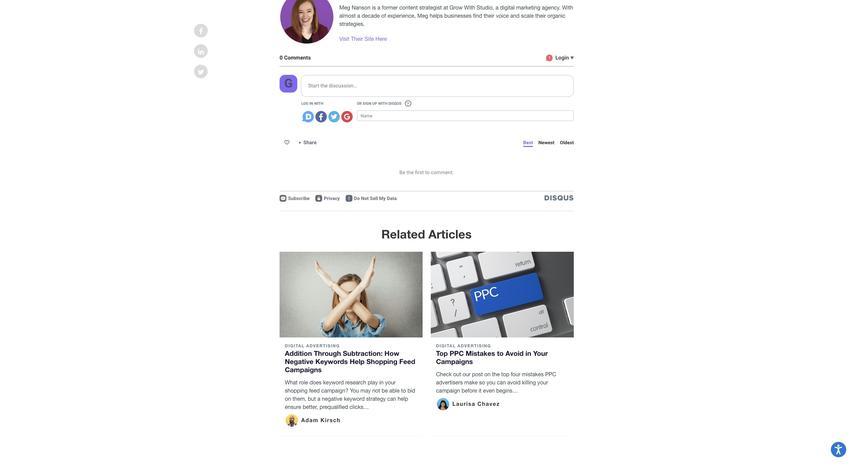 Task type: locate. For each thing, give the bounding box(es) containing it.
2 horizontal spatial their
[[536, 13, 546, 19]]

visit their site here link
[[340, 35, 387, 43]]

digital inside digital advertising top ppc mistakes to avoid in your campaigns
[[436, 344, 456, 349]]

play
[[368, 380, 378, 386]]

1 vertical spatial on
[[285, 396, 291, 402]]

with
[[465, 4, 476, 10], [563, 4, 574, 10]]

0 horizontal spatial on
[[285, 396, 291, 402]]

digital advertising top ppc mistakes to avoid in your campaigns
[[436, 344, 548, 366]]

at
[[444, 4, 448, 10]]

advertising for through
[[306, 344, 340, 349]]

ppc inside the check out our post on the top four mistakes ppc advertisers make so you can avoid killing your campaign before it even begins…
[[546, 372, 557, 378]]

campaigns up out
[[436, 358, 473, 366]]

a right but
[[318, 396, 321, 402]]

top
[[502, 372, 510, 378]]

experience,
[[388, 13, 416, 19]]

campaigns
[[436, 358, 473, 366], [285, 366, 322, 374]]

so
[[480, 380, 485, 386]]

advertising up mistakes
[[458, 344, 491, 349]]

meg
[[340, 4, 350, 10], [418, 13, 428, 19]]

their right scale
[[536, 13, 546, 19]]

ppc
[[450, 350, 464, 358], [546, 372, 557, 378]]

nanson
[[352, 4, 371, 10]]

your inside what role does keyword research play in your shopping feed campaign? you may not be able to bid on them, but a negative keyword strategy can help ensure better, prequalified clicks…
[[385, 380, 396, 386]]

your
[[385, 380, 396, 386], [538, 380, 548, 386]]

able
[[390, 388, 400, 394]]

in right play at bottom left
[[380, 380, 384, 386]]

keyword up campaign?
[[323, 380, 344, 386]]

on up ensure on the left bottom of page
[[285, 396, 291, 402]]

digital
[[500, 4, 515, 10]]

may
[[361, 388, 371, 394]]

grow
[[450, 4, 463, 10]]

linkedin image
[[198, 48, 204, 55]]

in left your
[[526, 350, 532, 358]]

0 horizontal spatial ppc
[[450, 350, 464, 358]]

advertising inside digital advertising top ppc mistakes to avoid in your campaigns
[[458, 344, 491, 349]]

2 your from the left
[[538, 380, 548, 386]]

to inside what role does keyword research play in your shopping feed campaign? you may not be able to bid on them, but a negative keyword strategy can help ensure better, prequalified clicks…
[[401, 388, 406, 394]]

2 with from the left
[[563, 4, 574, 10]]

can
[[497, 380, 506, 386], [388, 396, 396, 402]]

related articles
[[382, 227, 472, 242]]

is
[[372, 4, 376, 10]]

0 horizontal spatial can
[[388, 396, 396, 402]]

role
[[299, 380, 308, 386]]

addition
[[285, 350, 312, 358]]

1 horizontal spatial to
[[497, 350, 504, 358]]

adam kirsch link
[[285, 414, 341, 428]]

with up organic
[[563, 4, 574, 10]]

0 vertical spatial on
[[485, 372, 491, 378]]

advertising inside digital advertising addition through subtraction: how negative keywords help shopping feed campaigns
[[306, 344, 340, 349]]

helps
[[430, 13, 443, 19]]

keywords
[[316, 358, 348, 366]]

digital inside digital advertising addition through subtraction: how negative keywords help shopping feed campaigns
[[285, 344, 305, 349]]

can inside the check out our post on the top four mistakes ppc advertisers make so you can avoid killing your campaign before it even begins…
[[497, 380, 506, 386]]

1 your from the left
[[385, 380, 396, 386]]

decade
[[362, 13, 380, 19]]

meg down strategist
[[418, 13, 428, 19]]

former
[[382, 4, 398, 10]]

0 horizontal spatial with
[[465, 4, 476, 10]]

advertisers
[[436, 380, 463, 386]]

digital for addition
[[285, 344, 305, 349]]

check out our post on the top four mistakes ppc advertisers make so you can avoid killing your campaign before it even begins…
[[436, 372, 557, 394]]

clicks…
[[350, 404, 369, 410]]

advertising up through in the bottom of the page
[[306, 344, 340, 349]]

be
[[382, 388, 388, 394]]

kirsch
[[321, 417, 341, 424]]

in
[[526, 350, 532, 358], [380, 380, 384, 386]]

2 advertising from the left
[[458, 344, 491, 349]]

can down top
[[497, 380, 506, 386]]

subtraction:
[[343, 350, 383, 358]]

2 digital from the left
[[436, 344, 456, 349]]

can down able
[[388, 396, 396, 402]]

0 horizontal spatial digital
[[285, 344, 305, 349]]

marketing
[[517, 4, 541, 10]]

strategy
[[366, 396, 386, 402]]

1 horizontal spatial advertising
[[458, 344, 491, 349]]

campaigns inside digital advertising top ppc mistakes to avoid in your campaigns
[[436, 358, 473, 366]]

to inside digital advertising top ppc mistakes to avoid in your campaigns
[[497, 350, 504, 358]]

to
[[497, 350, 504, 358], [401, 388, 406, 394]]

adam
[[301, 417, 319, 424]]

on inside what role does keyword research play in your shopping feed campaign? you may not be able to bid on them, but a negative keyword strategy can help ensure better, prequalified clicks…
[[285, 396, 291, 402]]

1 digital from the left
[[285, 344, 305, 349]]

before
[[462, 388, 477, 394]]

on left the
[[485, 372, 491, 378]]

avoid
[[506, 350, 524, 358]]

ppc right the mistakes
[[546, 372, 557, 378]]

voice
[[496, 13, 509, 19]]

their left site
[[351, 36, 363, 42]]

campaigns up role
[[285, 366, 322, 374]]

twitter image
[[198, 69, 204, 76]]

digital up addition
[[285, 344, 305, 349]]

1 horizontal spatial your
[[538, 380, 548, 386]]

1 horizontal spatial with
[[563, 4, 574, 10]]

0 horizontal spatial your
[[385, 380, 396, 386]]

0 horizontal spatial in
[[380, 380, 384, 386]]

to left 'avoid'
[[497, 350, 504, 358]]

0 horizontal spatial advertising
[[306, 344, 340, 349]]

0 horizontal spatial campaigns
[[285, 366, 322, 374]]

1 horizontal spatial on
[[485, 372, 491, 378]]

their down studio, at the top right
[[484, 13, 495, 19]]

with up find at the top of the page
[[465, 4, 476, 10]]

1 horizontal spatial in
[[526, 350, 532, 358]]

related
[[382, 227, 425, 242]]

ppc right top in the bottom of the page
[[450, 350, 464, 358]]

0 vertical spatial can
[[497, 380, 506, 386]]

their inside visit their site here 'link'
[[351, 36, 363, 42]]

organic
[[548, 13, 566, 19]]

digital for top
[[436, 344, 456, 349]]

even
[[483, 388, 495, 394]]

0 horizontal spatial their
[[351, 36, 363, 42]]

facebook image
[[199, 28, 203, 35]]

your inside the check out our post on the top four mistakes ppc advertisers make so you can avoid killing your campaign before it even begins…
[[538, 380, 548, 386]]

digital
[[285, 344, 305, 349], [436, 344, 456, 349]]

0 horizontal spatial meg
[[340, 4, 350, 10]]

does
[[310, 380, 322, 386]]

agency.
[[542, 4, 561, 10]]

1 horizontal spatial campaigns
[[436, 358, 473, 366]]

help
[[398, 396, 408, 402]]

mistakes
[[522, 372, 544, 378]]

meg up almost
[[340, 4, 350, 10]]

your down the mistakes
[[538, 380, 548, 386]]

1 horizontal spatial can
[[497, 380, 506, 386]]

0 vertical spatial in
[[526, 350, 532, 358]]

top
[[436, 350, 448, 358]]

digital up top in the bottom of the page
[[436, 344, 456, 349]]

1 vertical spatial in
[[380, 380, 384, 386]]

to left bid
[[401, 388, 406, 394]]

1 with from the left
[[465, 4, 476, 10]]

a right is
[[378, 4, 381, 10]]

1 horizontal spatial digital
[[436, 344, 456, 349]]

a
[[378, 4, 381, 10], [496, 4, 499, 10], [357, 13, 360, 19], [318, 396, 321, 402]]

0 vertical spatial ppc
[[450, 350, 464, 358]]

on
[[485, 372, 491, 378], [285, 396, 291, 402]]

1 vertical spatial can
[[388, 396, 396, 402]]

1 vertical spatial to
[[401, 388, 406, 394]]

advertising for ppc
[[458, 344, 491, 349]]

in inside digital advertising top ppc mistakes to avoid in your campaigns
[[526, 350, 532, 358]]

your up able
[[385, 380, 396, 386]]

studio,
[[477, 4, 494, 10]]

0 horizontal spatial to
[[401, 388, 406, 394]]

open accessibe: accessibility options, statement and help image
[[835, 445, 843, 455]]

their
[[484, 13, 495, 19], [536, 13, 546, 19], [351, 36, 363, 42]]

1 horizontal spatial meg
[[418, 13, 428, 19]]

keyword down the you
[[344, 396, 365, 402]]

killing
[[522, 380, 536, 386]]

0 vertical spatial to
[[497, 350, 504, 358]]

1 horizontal spatial ppc
[[546, 372, 557, 378]]

1 vertical spatial ppc
[[546, 372, 557, 378]]

1 advertising from the left
[[306, 344, 340, 349]]

negative
[[285, 358, 314, 366]]



Task type: vqa. For each thing, say whether or not it's contained in the screenshot.
Meg Nanson Is A Former Content Strategist At Grow With Studio, A Digital Marketing Agency. With Almost A Decade Of Experience, Meg Helps Businesses Find Their Voice And Scale Their Organic Strategies.
yes



Task type: describe. For each thing, give the bounding box(es) containing it.
ensure
[[285, 404, 301, 410]]

laurisa
[[453, 401, 476, 408]]

a inside what role does keyword research play in your shopping feed campaign? you may not be able to bid on them, but a negative keyword strategy can help ensure better, prequalified clicks…
[[318, 396, 321, 402]]

on inside the check out our post on the top four mistakes ppc advertisers make so you can avoid killing your campaign before it even begins…
[[485, 372, 491, 378]]

what role does keyword research play in your shopping feed campaign? you may not be able to bid on them, but a negative keyword strategy can help ensure better, prequalified clicks…
[[285, 380, 415, 410]]

avoid
[[508, 380, 521, 386]]

site
[[365, 36, 374, 42]]

campaign
[[436, 388, 460, 394]]

can inside what role does keyword research play in your shopping feed campaign? you may not be able to bid on them, but a negative keyword strategy can help ensure better, prequalified clicks…
[[388, 396, 396, 402]]

help
[[350, 358, 365, 366]]

find
[[473, 13, 483, 19]]

not
[[373, 388, 380, 394]]

them,
[[293, 396, 307, 402]]

businesses
[[445, 13, 472, 19]]

chavez
[[478, 401, 500, 408]]

strategies.
[[340, 21, 365, 27]]

mistakes
[[466, 350, 495, 358]]

check
[[436, 372, 452, 378]]

digital advertising addition through subtraction: how negative keywords help shopping feed campaigns
[[285, 344, 416, 374]]

visit their site here
[[340, 36, 387, 42]]

post
[[472, 372, 483, 378]]

scale
[[521, 13, 534, 19]]

negative
[[322, 396, 343, 402]]

you
[[350, 388, 359, 394]]

how
[[385, 350, 400, 358]]

0 vertical spatial keyword
[[323, 380, 344, 386]]

here
[[376, 36, 387, 42]]

research
[[346, 380, 366, 386]]

articles
[[429, 227, 472, 242]]

bid
[[408, 388, 415, 394]]

laurisa chavez link
[[436, 398, 500, 412]]

the
[[492, 372, 500, 378]]

our
[[463, 372, 471, 378]]

feed
[[309, 388, 320, 394]]

1 horizontal spatial their
[[484, 13, 495, 19]]

shopping
[[285, 388, 308, 394]]

1 vertical spatial meg
[[418, 13, 428, 19]]

your
[[534, 350, 548, 358]]

campaigns inside digital advertising addition through subtraction: how negative keywords help shopping feed campaigns
[[285, 366, 322, 374]]

you
[[487, 380, 496, 386]]

and
[[511, 13, 520, 19]]

almost
[[340, 13, 356, 19]]

through
[[314, 350, 341, 358]]

of
[[382, 13, 386, 19]]

what
[[285, 380, 298, 386]]

0 vertical spatial meg
[[340, 4, 350, 10]]

ppc inside digital advertising top ppc mistakes to avoid in your campaigns
[[450, 350, 464, 358]]

meg nanson is a former content strategist at grow with studio, a digital marketing agency. with almost a decade of experience, meg helps businesses find their voice and scale their organic strategies.
[[340, 4, 574, 27]]

better,
[[303, 404, 318, 410]]

a down nanson
[[357, 13, 360, 19]]

make
[[465, 380, 478, 386]]

strategist
[[420, 4, 442, 10]]

four
[[511, 372, 521, 378]]

shopping
[[367, 358, 398, 366]]

prequalified
[[320, 404, 348, 410]]

begins…
[[497, 388, 518, 394]]

feed
[[400, 358, 416, 366]]

content
[[400, 4, 418, 10]]

out
[[454, 372, 461, 378]]

but
[[308, 396, 316, 402]]

adam kirsch
[[301, 417, 341, 424]]

1 vertical spatial keyword
[[344, 396, 365, 402]]

a up voice
[[496, 4, 499, 10]]

laurisa chavez
[[453, 401, 500, 408]]

it
[[479, 388, 482, 394]]

visit
[[340, 36, 350, 42]]

campaign?
[[322, 388, 349, 394]]

in inside what role does keyword research play in your shopping feed campaign? you may not be able to bid on them, but a negative keyword strategy can help ensure better, prequalified clicks…
[[380, 380, 384, 386]]



